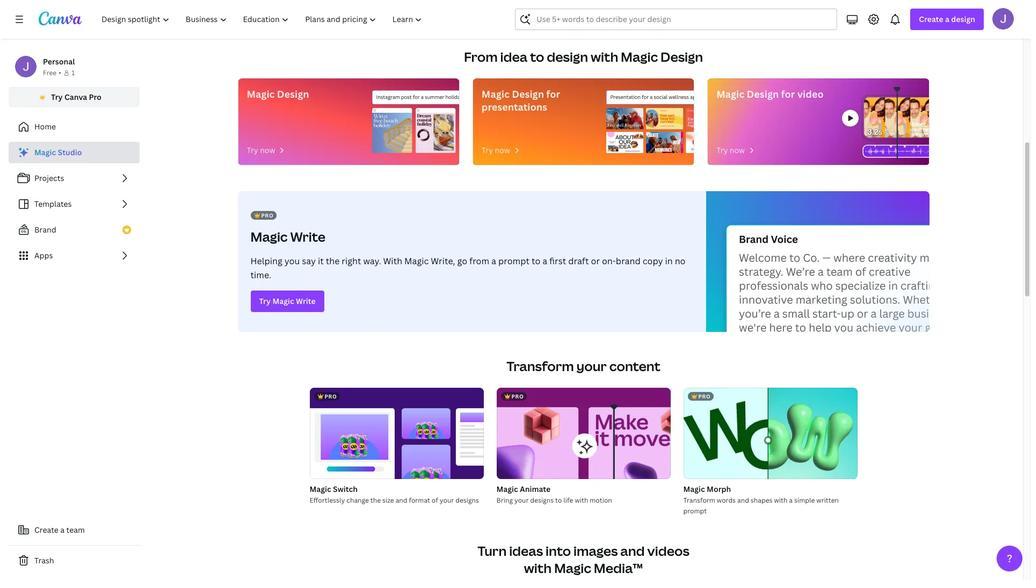 Task type: describe. For each thing, give the bounding box(es) containing it.
try for magic design
[[247, 145, 258, 155]]

motion
[[590, 496, 612, 505]]

studio
[[58, 147, 82, 157]]

brand
[[616, 255, 641, 267]]

free
[[43, 68, 57, 77]]

into
[[546, 542, 571, 560]]

say
[[302, 255, 316, 267]]

pro for magic morph
[[699, 393, 711, 400]]

your inside magic switch effortlessly change the size and format of your designs
[[440, 496, 454, 505]]

try now for magic design for presentations
[[482, 145, 510, 155]]

prompt inside helping you say it the right way. with magic write, go from a prompt to a first draft or on-brand copy in no time.
[[499, 255, 530, 267]]

magic switch image
[[310, 388, 484, 479]]

templates
[[34, 199, 72, 209]]

draft
[[569, 255, 589, 267]]

in
[[666, 255, 673, 267]]

write,
[[431, 255, 455, 267]]

trash
[[34, 556, 54, 566]]

personal
[[43, 56, 75, 67]]

now for magic design for presentations
[[495, 145, 510, 155]]

time.
[[251, 269, 271, 281]]

helping you say it the right way. with magic write, go from a prompt to a first draft or on-brand copy in no time.
[[251, 255, 686, 281]]

home
[[34, 121, 56, 132]]

with inside magic animate bring your designs to life with motion
[[575, 496, 589, 505]]

Search search field
[[537, 9, 816, 30]]

pro for magic animate
[[512, 393, 524, 400]]

you
[[285, 255, 300, 267]]

brand
[[34, 225, 56, 235]]

magic inside helping you say it the right way. with magic write, go from a prompt to a first draft or on-brand copy in no time.
[[405, 255, 429, 267]]

create for create a design
[[920, 14, 944, 24]]

life
[[564, 496, 574, 505]]

magic switch effortlessly change the size and format of your designs
[[310, 484, 479, 505]]

a inside create a design dropdown button
[[946, 14, 950, 24]]

magic studio
[[34, 147, 82, 157]]

pro group for magic morph
[[684, 388, 858, 479]]

words
[[717, 496, 736, 505]]

pro
[[89, 92, 102, 102]]

helping
[[251, 255, 283, 267]]

effortlessly
[[310, 496, 345, 505]]

shapes
[[751, 496, 773, 505]]

0 horizontal spatial design
[[547, 48, 588, 66]]

design for magic design for video
[[747, 88, 779, 100]]

right
[[342, 255, 361, 267]]

way.
[[363, 255, 381, 267]]

magic switch group
[[310, 388, 484, 506]]

magic animate group
[[497, 388, 671, 506]]

turn
[[478, 542, 507, 560]]

create for create a team
[[34, 525, 59, 535]]

no
[[675, 255, 686, 267]]

format
[[409, 496, 430, 505]]

design for magic design for presentations
[[512, 88, 544, 100]]

magic inside list
[[34, 147, 56, 157]]

try magic write button
[[251, 291, 324, 312]]

on-
[[602, 255, 616, 267]]

magic morph group
[[684, 388, 858, 517]]

magic morph transform words and shapes with a simple written prompt
[[684, 484, 839, 516]]

morph
[[707, 484, 732, 494]]

or
[[591, 255, 600, 267]]

size
[[383, 496, 394, 505]]

bring
[[497, 496, 513, 505]]

write inside button
[[296, 296, 316, 306]]

try magic write
[[259, 296, 316, 306]]

create a team
[[34, 525, 85, 535]]

try canva pro
[[51, 92, 102, 102]]

idea
[[501, 48, 528, 66]]

turn ideas into images and videos with magic media™
[[478, 542, 690, 577]]

ideas
[[509, 542, 543, 560]]

written
[[817, 496, 839, 505]]



Task type: vqa. For each thing, say whether or not it's contained in the screenshot.
2nd designs from left
yes



Task type: locate. For each thing, give the bounding box(es) containing it.
1 horizontal spatial design
[[952, 14, 976, 24]]

try
[[51, 92, 63, 102], [247, 145, 258, 155], [482, 145, 493, 155], [717, 145, 728, 155], [259, 296, 271, 306]]

create a team button
[[9, 520, 140, 541]]

top level navigation element
[[95, 9, 432, 30]]

templates link
[[9, 193, 140, 215]]

0 vertical spatial the
[[326, 255, 340, 267]]

to right idea
[[530, 48, 545, 66]]

0 vertical spatial design
[[952, 14, 976, 24]]

try for magic design for video
[[717, 145, 728, 155]]

to
[[530, 48, 545, 66], [532, 255, 541, 267], [556, 496, 562, 505]]

your
[[577, 357, 607, 375], [440, 496, 454, 505], [515, 496, 529, 505]]

images
[[574, 542, 618, 560]]

0 vertical spatial prompt
[[499, 255, 530, 267]]

1 horizontal spatial your
[[515, 496, 529, 505]]

2 vertical spatial to
[[556, 496, 562, 505]]

0 vertical spatial write
[[290, 228, 326, 246]]

0 horizontal spatial create
[[34, 525, 59, 535]]

2 designs from the left
[[531, 496, 554, 505]]

magic inside magic design for presentations
[[482, 88, 510, 100]]

2 horizontal spatial now
[[730, 145, 745, 155]]

0 horizontal spatial for
[[547, 88, 560, 100]]

0 horizontal spatial designs
[[456, 496, 479, 505]]

and inside magic morph transform words and shapes with a simple written prompt
[[738, 496, 749, 505]]

write up say
[[290, 228, 326, 246]]

switch
[[333, 484, 358, 494]]

from idea to design with magic design
[[464, 48, 703, 66]]

1 horizontal spatial now
[[495, 145, 510, 155]]

designs inside magic switch effortlessly change the size and format of your designs
[[456, 496, 479, 505]]

and for magic morph transform words and shapes with a simple written prompt
[[738, 496, 749, 505]]

designs down animate
[[531, 496, 554, 505]]

create a design
[[920, 14, 976, 24]]

magic morph image
[[684, 388, 858, 479]]

1
[[71, 68, 75, 77]]

1 horizontal spatial pro group
[[497, 388, 671, 479]]

go
[[458, 255, 468, 267]]

to left "life"
[[556, 496, 562, 505]]

pro group for magic animate
[[497, 388, 671, 479]]

and for turn ideas into images and videos with magic media™
[[621, 542, 645, 560]]

1 pro group from the left
[[310, 388, 484, 479]]

2 horizontal spatial and
[[738, 496, 749, 505]]

free •
[[43, 68, 61, 77]]

magic write
[[251, 228, 326, 246]]

transform your content
[[507, 357, 661, 375]]

to inside helping you say it the right way. with magic write, go from a prompt to a first draft or on-brand copy in no time.
[[532, 255, 541, 267]]

the for it
[[326, 255, 340, 267]]

magic inside magic switch effortlessly change the size and format of your designs
[[310, 484, 331, 494]]

video
[[798, 88, 824, 100]]

1 horizontal spatial transform
[[684, 496, 716, 505]]

for for presentations
[[547, 88, 560, 100]]

0 horizontal spatial transform
[[507, 357, 574, 375]]

change
[[347, 496, 369, 505]]

designs right 'of'
[[456, 496, 479, 505]]

1 horizontal spatial try now
[[482, 145, 510, 155]]

it
[[318, 255, 324, 267]]

to inside magic animate bring your designs to life with motion
[[556, 496, 562, 505]]

pro inside magic animate group
[[512, 393, 524, 400]]

1 try now from the left
[[247, 145, 275, 155]]

2 horizontal spatial your
[[577, 357, 607, 375]]

prompt down morph
[[684, 507, 707, 516]]

0 vertical spatial create
[[920, 14, 944, 24]]

pro group
[[310, 388, 484, 479], [497, 388, 671, 479], [684, 388, 858, 479]]

try canva pro button
[[9, 87, 140, 107]]

with
[[383, 255, 403, 267]]

1 vertical spatial prompt
[[684, 507, 707, 516]]

2 try now from the left
[[482, 145, 510, 155]]

apps link
[[9, 245, 140, 267]]

of
[[432, 496, 438, 505]]

now for magic design
[[260, 145, 275, 155]]

magic inside magic morph transform words and shapes with a simple written prompt
[[684, 484, 705, 494]]

media™
[[594, 559, 643, 577]]

pro for magic switch
[[325, 393, 337, 400]]

1 vertical spatial write
[[296, 296, 316, 306]]

and right words on the right bottom of the page
[[738, 496, 749, 505]]

try for magic design for presentations
[[482, 145, 493, 155]]

•
[[59, 68, 61, 77]]

0 horizontal spatial pro group
[[310, 388, 484, 479]]

the
[[326, 255, 340, 267], [371, 496, 381, 505]]

0 horizontal spatial and
[[396, 496, 408, 505]]

list containing magic studio
[[9, 142, 140, 267]]

1 horizontal spatial the
[[371, 496, 381, 505]]

try now
[[247, 145, 275, 155], [482, 145, 510, 155], [717, 145, 745, 155]]

magic design
[[247, 88, 309, 100]]

magic inside the try magic write button
[[273, 296, 294, 306]]

1 horizontal spatial designs
[[531, 496, 554, 505]]

design inside dropdown button
[[952, 14, 976, 24]]

list
[[9, 142, 140, 267]]

2 horizontal spatial pro group
[[684, 388, 858, 479]]

videos
[[648, 542, 690, 560]]

1 vertical spatial to
[[532, 255, 541, 267]]

and inside turn ideas into images and videos with magic media™
[[621, 542, 645, 560]]

now
[[260, 145, 275, 155], [495, 145, 510, 155], [730, 145, 745, 155]]

pro inside magic morph group
[[699, 393, 711, 400]]

and inside magic switch effortlessly change the size and format of your designs
[[396, 496, 408, 505]]

pro group for magic switch
[[310, 388, 484, 479]]

magic inside magic animate bring your designs to life with motion
[[497, 484, 518, 494]]

1 for from the left
[[547, 88, 560, 100]]

home link
[[9, 116, 140, 138]]

canva
[[64, 92, 87, 102]]

the right it
[[326, 255, 340, 267]]

and
[[396, 496, 408, 505], [738, 496, 749, 505], [621, 542, 645, 560]]

0 horizontal spatial try now
[[247, 145, 275, 155]]

0 horizontal spatial the
[[326, 255, 340, 267]]

design for magic design
[[277, 88, 309, 100]]

prompt
[[499, 255, 530, 267], [684, 507, 707, 516]]

1 designs from the left
[[456, 496, 479, 505]]

the inside helping you say it the right way. with magic write, go from a prompt to a first draft or on-brand copy in no time.
[[326, 255, 340, 267]]

presentations
[[482, 100, 548, 113]]

projects link
[[9, 168, 140, 189]]

write down say
[[296, 296, 316, 306]]

pro inside magic switch group
[[325, 393, 337, 400]]

content
[[610, 357, 661, 375]]

create inside button
[[34, 525, 59, 535]]

a
[[946, 14, 950, 24], [492, 255, 496, 267], [543, 255, 548, 267], [790, 496, 793, 505], [60, 525, 65, 535]]

for inside magic design for presentations
[[547, 88, 560, 100]]

magic design for video
[[717, 88, 824, 100]]

prompt inside magic morph transform words and shapes with a simple written prompt
[[684, 507, 707, 516]]

3 now from the left
[[730, 145, 745, 155]]

1 horizontal spatial prompt
[[684, 507, 707, 516]]

projects
[[34, 173, 64, 183]]

3 try now from the left
[[717, 145, 745, 155]]

transform
[[507, 357, 574, 375], [684, 496, 716, 505]]

2 horizontal spatial try now
[[717, 145, 745, 155]]

design
[[661, 48, 703, 66], [277, 88, 309, 100], [512, 88, 544, 100], [747, 88, 779, 100]]

jacob simon image
[[993, 8, 1014, 30]]

for
[[547, 88, 560, 100], [782, 88, 795, 100]]

your left content
[[577, 357, 607, 375]]

the inside magic switch effortlessly change the size and format of your designs
[[371, 496, 381, 505]]

0 vertical spatial to
[[530, 48, 545, 66]]

prompt right 'from'
[[499, 255, 530, 267]]

0 vertical spatial transform
[[507, 357, 574, 375]]

design right idea
[[547, 48, 588, 66]]

magic animate bring your designs to life with motion
[[497, 484, 612, 505]]

1 vertical spatial design
[[547, 48, 588, 66]]

pro
[[261, 212, 274, 219], [325, 393, 337, 400], [512, 393, 524, 400], [699, 393, 711, 400]]

try now for magic design for video
[[717, 145, 745, 155]]

for down "from idea to design with magic design"
[[547, 88, 560, 100]]

designs
[[456, 496, 479, 505], [531, 496, 554, 505]]

0 horizontal spatial now
[[260, 145, 275, 155]]

2 now from the left
[[495, 145, 510, 155]]

a inside create a team button
[[60, 525, 65, 535]]

try now for magic design
[[247, 145, 275, 155]]

animate
[[520, 484, 551, 494]]

1 vertical spatial the
[[371, 496, 381, 505]]

0 horizontal spatial your
[[440, 496, 454, 505]]

1 horizontal spatial for
[[782, 88, 795, 100]]

1 now from the left
[[260, 145, 275, 155]]

design
[[952, 14, 976, 24], [547, 48, 588, 66]]

transform inside magic morph transform words and shapes with a simple written prompt
[[684, 496, 716, 505]]

magic
[[621, 48, 658, 66], [247, 88, 275, 100], [482, 88, 510, 100], [717, 88, 745, 100], [34, 147, 56, 157], [251, 228, 288, 246], [405, 255, 429, 267], [273, 296, 294, 306], [310, 484, 331, 494], [497, 484, 518, 494], [684, 484, 705, 494], [554, 559, 592, 577]]

team
[[66, 525, 85, 535]]

write
[[290, 228, 326, 246], [296, 296, 316, 306]]

now for magic design for video
[[730, 145, 745, 155]]

for for video
[[782, 88, 795, 100]]

the for change
[[371, 496, 381, 505]]

2 for from the left
[[782, 88, 795, 100]]

trash link
[[9, 550, 140, 572]]

your right bring
[[515, 496, 529, 505]]

from
[[464, 48, 498, 66]]

brand link
[[9, 219, 140, 241]]

design left jacob simon image
[[952, 14, 976, 24]]

None search field
[[515, 9, 838, 30]]

magic animate image
[[497, 388, 671, 479]]

the left size
[[371, 496, 381, 505]]

first
[[550, 255, 566, 267]]

to left the first
[[532, 255, 541, 267]]

your inside magic animate bring your designs to life with motion
[[515, 496, 529, 505]]

with inside turn ideas into images and videos with magic media™
[[524, 559, 552, 577]]

magic studio link
[[9, 142, 140, 163]]

designs inside magic animate bring your designs to life with motion
[[531, 496, 554, 505]]

and right size
[[396, 496, 408, 505]]

apps
[[34, 250, 53, 261]]

your right 'of'
[[440, 496, 454, 505]]

with inside magic morph transform words and shapes with a simple written prompt
[[775, 496, 788, 505]]

design inside magic design for presentations
[[512, 88, 544, 100]]

simple
[[795, 496, 815, 505]]

create inside dropdown button
[[920, 14, 944, 24]]

from
[[470, 255, 490, 267]]

a inside magic morph transform words and shapes with a simple written prompt
[[790, 496, 793, 505]]

1 horizontal spatial create
[[920, 14, 944, 24]]

with
[[591, 48, 619, 66], [575, 496, 589, 505], [775, 496, 788, 505], [524, 559, 552, 577]]

1 horizontal spatial and
[[621, 542, 645, 560]]

magic inside turn ideas into images and videos with magic media™
[[554, 559, 592, 577]]

for left "video"
[[782, 88, 795, 100]]

magic design for presentations
[[482, 88, 560, 113]]

and left videos
[[621, 542, 645, 560]]

0 horizontal spatial prompt
[[499, 255, 530, 267]]

1 vertical spatial create
[[34, 525, 59, 535]]

1 vertical spatial transform
[[684, 496, 716, 505]]

create a design button
[[911, 9, 984, 30]]

copy
[[643, 255, 663, 267]]

3 pro group from the left
[[684, 388, 858, 479]]

2 pro group from the left
[[497, 388, 671, 479]]



